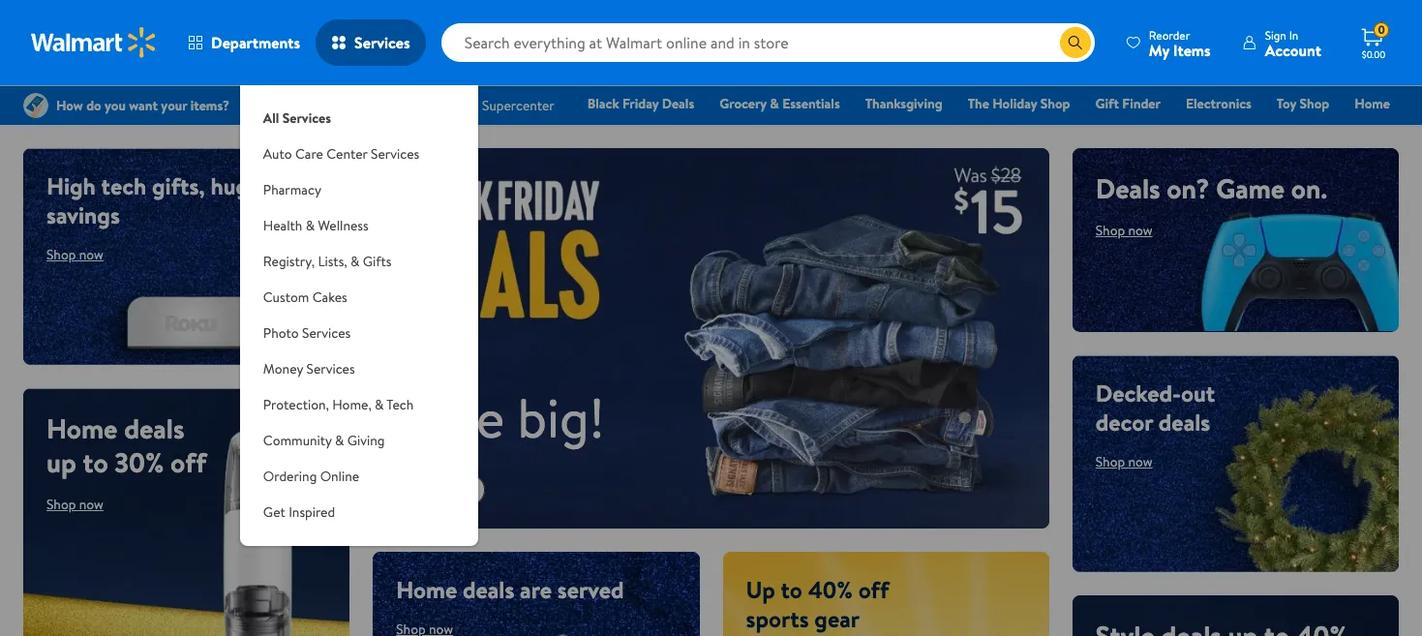 Task type: vqa. For each thing, say whether or not it's contained in the screenshot.
anytime
no



Task type: locate. For each thing, give the bounding box(es) containing it.
auto
[[263, 144, 292, 164]]

huge
[[211, 169, 261, 202]]

& left the gifts
[[350, 252, 360, 271]]

high
[[46, 169, 96, 202]]

off
[[170, 444, 206, 481], [858, 573, 889, 606]]

high tech gifts, huge savings
[[46, 169, 261, 231]]

photo
[[263, 323, 299, 343]]

2 vertical spatial home
[[396, 573, 457, 606]]

wellness
[[318, 216, 368, 235]]

all services
[[263, 108, 331, 128]]

services up protection, home, & tech
[[306, 359, 355, 379]]

Search search field
[[441, 23, 1095, 62]]

30%
[[115, 444, 164, 481]]

0 horizontal spatial deals
[[124, 410, 184, 447]]

deals
[[662, 94, 694, 113], [1096, 169, 1160, 207]]

tech
[[387, 395, 414, 414]]

services button
[[316, 19, 426, 66]]

& right 'grocery'
[[770, 94, 779, 113]]

grocery & essentials
[[719, 94, 840, 113]]

health
[[263, 216, 302, 235]]

0 vertical spatial to
[[83, 444, 108, 481]]

sign in account
[[1265, 27, 1321, 61]]

1 vertical spatial home
[[46, 410, 118, 447]]

shop
[[1040, 94, 1070, 113], [1300, 94, 1329, 113], [1096, 221, 1125, 240], [46, 245, 76, 264], [1096, 452, 1125, 471], [412, 480, 441, 499], [46, 495, 76, 514]]

debit
[[1274, 121, 1307, 140]]

custom cakes button
[[240, 280, 478, 316]]

services for all services
[[282, 108, 331, 128]]

ordering online
[[263, 467, 359, 486]]

1 horizontal spatial deals
[[1096, 169, 1160, 207]]

tech
[[101, 169, 146, 202]]

services right all
[[282, 108, 331, 128]]

online
[[320, 467, 359, 486]]

home deals up to 30% off
[[46, 410, 206, 481]]

services inside dropdown button
[[371, 144, 419, 164]]

up
[[46, 444, 76, 481]]

1 horizontal spatial to
[[781, 573, 802, 606]]

money services
[[263, 359, 355, 379]]

home for home deals are served
[[396, 573, 457, 606]]

& left tech
[[375, 395, 384, 414]]

1 vertical spatial to
[[781, 573, 802, 606]]

1 vertical spatial deals
[[1096, 169, 1160, 207]]

toy shop
[[1277, 94, 1329, 113]]

deals down "fashion"
[[1096, 169, 1160, 207]]

now
[[1128, 221, 1153, 240], [79, 245, 103, 264], [1128, 452, 1153, 471], [445, 480, 469, 499], [79, 495, 103, 514]]

up to 40% off sports gear
[[746, 573, 889, 635]]

now down save
[[445, 480, 469, 499]]

friday
[[622, 94, 659, 113]]

account
[[1265, 39, 1321, 61]]

toy
[[1277, 94, 1296, 113]]

services up the all services link
[[354, 32, 410, 53]]

& inside dropdown button
[[306, 216, 315, 235]]

toy shop link
[[1268, 93, 1338, 114]]

health & wellness
[[263, 216, 368, 235]]

off right 40%
[[858, 573, 889, 606]]

deals for home deals up to 30% off
[[124, 410, 184, 447]]

items
[[1173, 39, 1211, 61]]

0 vertical spatial deals
[[662, 94, 694, 113]]

to inside up to 40% off sports gear
[[781, 573, 802, 606]]

services
[[354, 32, 410, 53], [282, 108, 331, 128], [371, 144, 419, 164], [302, 323, 351, 343], [306, 359, 355, 379]]

1 vertical spatial off
[[858, 573, 889, 606]]

the holiday shop
[[968, 94, 1070, 113]]

now down decor
[[1128, 452, 1153, 471]]

2 horizontal spatial home
[[1355, 94, 1390, 113]]

registry, lists, & gifts
[[263, 252, 391, 271]]

$0.00
[[1362, 47, 1386, 61]]

1 horizontal spatial off
[[858, 573, 889, 606]]

deals
[[1159, 405, 1210, 438], [124, 410, 184, 447], [463, 573, 514, 606]]

fashion link
[[1088, 120, 1151, 141]]

home,
[[332, 395, 372, 414]]

deals inside the 'black friday deals' link
[[662, 94, 694, 113]]

0 horizontal spatial home
[[46, 410, 118, 447]]

out
[[1181, 376, 1215, 409]]

get
[[263, 502, 285, 522]]

decked-out decor deals
[[1096, 376, 1215, 438]]

to right up
[[781, 573, 802, 606]]

get inspired button
[[240, 495, 478, 530]]

&
[[770, 94, 779, 113], [306, 216, 315, 235], [350, 252, 360, 271], [375, 395, 384, 414], [335, 431, 344, 450]]

thanksgiving
[[865, 94, 943, 113]]

now down savings
[[79, 245, 103, 264]]

1 horizontal spatial deals
[[463, 573, 514, 606]]

photo services button
[[240, 316, 478, 351]]

pharmacy button
[[240, 172, 478, 208]]

ordering
[[263, 467, 317, 486]]

home inside home fashion
[[1355, 94, 1390, 113]]

services right the center
[[371, 144, 419, 164]]

shop now
[[1096, 221, 1153, 240], [46, 245, 103, 264], [1096, 452, 1153, 471], [412, 480, 469, 499], [46, 495, 103, 514]]

protection, home, & tech
[[263, 395, 414, 414]]

gifts
[[363, 252, 391, 271]]

2 horizontal spatial deals
[[1159, 405, 1210, 438]]

home inside home deals up to 30% off
[[46, 410, 118, 447]]

deals right the friday
[[662, 94, 694, 113]]

0 vertical spatial off
[[170, 444, 206, 481]]

shop now for deals on? game on.
[[1096, 221, 1153, 240]]

reorder my items
[[1149, 27, 1211, 61]]

big!
[[517, 379, 605, 455]]

finder
[[1122, 94, 1161, 113]]

grocery
[[719, 94, 767, 113]]

0 vertical spatial home
[[1355, 94, 1390, 113]]

gifts,
[[152, 169, 205, 202]]

0 horizontal spatial to
[[83, 444, 108, 481]]

departments
[[211, 32, 300, 53]]

& left giving
[[335, 431, 344, 450]]

deals for home deals are served
[[463, 573, 514, 606]]

services down cakes
[[302, 323, 351, 343]]

now down home deals up to 30% off
[[79, 495, 103, 514]]

0
[[1378, 21, 1385, 38]]

1 horizontal spatial home
[[396, 573, 457, 606]]

to right the up
[[83, 444, 108, 481]]

0 horizontal spatial off
[[170, 444, 206, 481]]

now down deals on? game on.
[[1128, 221, 1153, 240]]

one debit
[[1242, 121, 1307, 140]]

40%
[[808, 573, 853, 606]]

electronics
[[1186, 94, 1252, 113]]

up
[[746, 573, 775, 606]]

Walmart Site-Wide search field
[[441, 23, 1095, 62]]

0 horizontal spatial deals
[[662, 94, 694, 113]]

home deals are served
[[396, 573, 624, 606]]

served
[[557, 573, 624, 606]]

& right health
[[306, 216, 315, 235]]

deals inside home deals up to 30% off
[[124, 410, 184, 447]]

off right 30%
[[170, 444, 206, 481]]

services for money services
[[306, 359, 355, 379]]



Task type: describe. For each thing, give the bounding box(es) containing it.
shop now link for deals on? game on.
[[1096, 221, 1153, 240]]

now for home deals up to 30% off
[[79, 495, 103, 514]]

one
[[1242, 121, 1271, 140]]

money
[[263, 359, 303, 379]]

save
[[396, 379, 504, 455]]

& for essentials
[[770, 94, 779, 113]]

black
[[587, 94, 619, 113]]

services for photo services
[[302, 323, 351, 343]]

inspired
[[289, 502, 335, 522]]

now for high tech gifts, huge savings
[[79, 245, 103, 264]]

black friday deals link
[[579, 93, 703, 114]]

fashion
[[1097, 121, 1142, 140]]

home for home fashion
[[1355, 94, 1390, 113]]

shop now for high tech gifts, huge savings
[[46, 245, 103, 264]]

essentials
[[782, 94, 840, 113]]

the
[[968, 94, 989, 113]]

reorder
[[1149, 27, 1190, 43]]

shop now link for save big!
[[396, 474, 485, 505]]

services inside popup button
[[354, 32, 410, 53]]

decked-
[[1096, 376, 1181, 409]]

registry,
[[263, 252, 315, 271]]

registry
[[1167, 121, 1217, 140]]

shop now for decked-out decor deals
[[1096, 452, 1153, 471]]

health & wellness button
[[240, 208, 478, 244]]

registry, lists, & gifts button
[[240, 244, 478, 280]]

gift finder
[[1095, 94, 1161, 113]]

on.
[[1291, 169, 1327, 207]]

shop now for home deals up to 30% off
[[46, 495, 103, 514]]

in
[[1289, 27, 1298, 43]]

save big!
[[396, 379, 605, 455]]

sports
[[746, 602, 809, 635]]

protection,
[[263, 395, 329, 414]]

departments button
[[172, 19, 316, 66]]

registry link
[[1158, 120, 1225, 141]]

home for home deals up to 30% off
[[46, 410, 118, 447]]

center
[[327, 144, 368, 164]]

black friday deals
[[587, 94, 694, 113]]

savings
[[46, 198, 120, 231]]

home link
[[1346, 93, 1399, 114]]

giving
[[347, 431, 385, 450]]

walmart+
[[1332, 121, 1390, 140]]

off inside home deals up to 30% off
[[170, 444, 206, 481]]

gift
[[1095, 94, 1119, 113]]

deals inside decked-out decor deals
[[1159, 405, 1210, 438]]

one debit link
[[1233, 120, 1316, 141]]

& for giving
[[335, 431, 344, 450]]

to inside home deals up to 30% off
[[83, 444, 108, 481]]

all
[[263, 108, 279, 128]]

& for wellness
[[306, 216, 315, 235]]

now for decked-out decor deals
[[1128, 452, 1153, 471]]

sign
[[1265, 27, 1286, 43]]

custom
[[263, 288, 309, 307]]

community & giving button
[[240, 423, 478, 459]]

game
[[1216, 169, 1285, 207]]

deals on? game on.
[[1096, 169, 1327, 207]]

shop now link for high tech gifts, huge savings
[[46, 245, 103, 264]]

photo services
[[263, 323, 351, 343]]

decor
[[1096, 405, 1153, 438]]

grocery & essentials link
[[711, 93, 849, 114]]

are
[[520, 573, 552, 606]]

auto care center services button
[[240, 136, 478, 172]]

gift finder link
[[1087, 93, 1169, 114]]

on?
[[1167, 169, 1210, 207]]

electronics link
[[1177, 93, 1260, 114]]

lists,
[[318, 252, 347, 271]]

ordering online button
[[240, 459, 478, 495]]

& inside dropdown button
[[350, 252, 360, 271]]

community & giving
[[263, 431, 385, 450]]

custom cakes
[[263, 288, 347, 307]]

the holiday shop link
[[959, 93, 1079, 114]]

holiday
[[992, 94, 1037, 113]]

search icon image
[[1068, 35, 1083, 50]]

off inside up to 40% off sports gear
[[858, 573, 889, 606]]

cakes
[[312, 288, 347, 307]]

money services button
[[240, 351, 478, 387]]

get inspired
[[263, 502, 335, 522]]

walmart+ link
[[1324, 120, 1399, 141]]

all services link
[[240, 85, 478, 136]]

protection, home, & tech button
[[240, 387, 478, 423]]

shop now link for decked-out decor deals
[[1096, 452, 1153, 471]]

gear
[[814, 602, 860, 635]]

home fashion
[[1097, 94, 1390, 140]]

auto care center services
[[263, 144, 419, 164]]

community
[[263, 431, 332, 450]]

walmart image
[[31, 27, 157, 58]]

shop now link for home deals up to 30% off
[[46, 495, 103, 514]]

now for deals on? game on.
[[1128, 221, 1153, 240]]

thanksgiving link
[[856, 93, 951, 114]]



